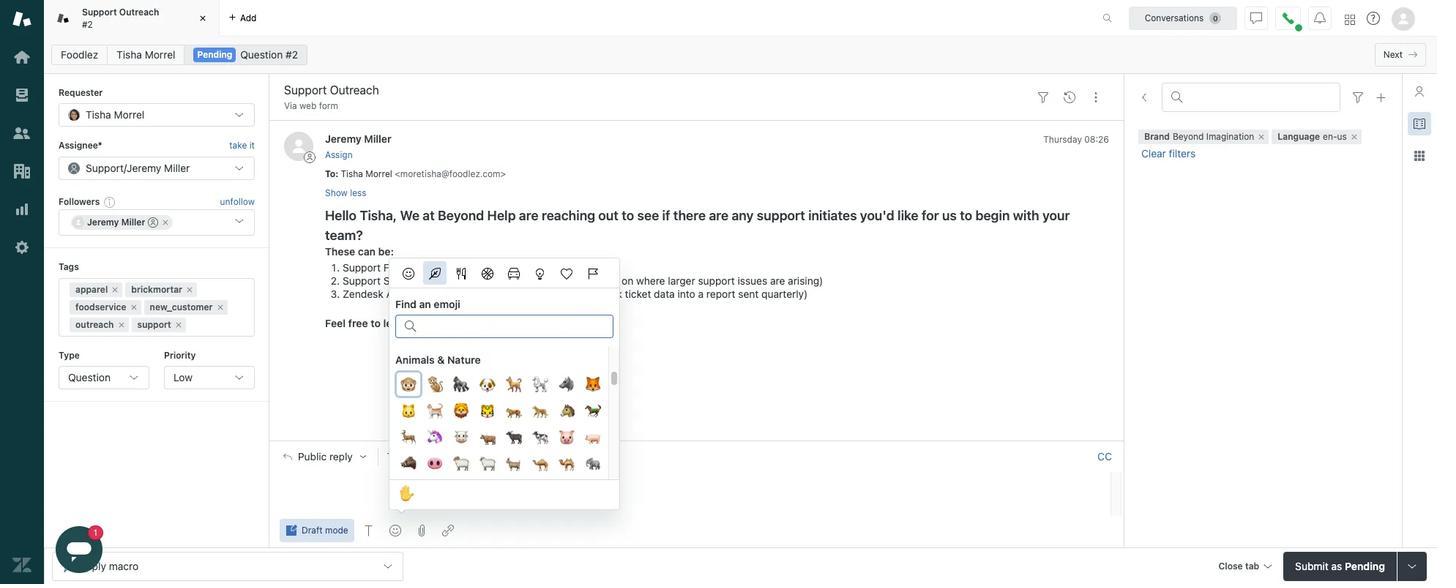 Task type: locate. For each thing, give the bounding box(es) containing it.
show less button
[[325, 187, 367, 200]]

0 horizontal spatial the
[[500, 275, 515, 287]]

1 horizontal spatial to
[[387, 450, 399, 463]]

0 horizontal spatial support
[[698, 275, 735, 287]]

1 vertical spatial us
[[943, 208, 957, 223]]

0 vertical spatial to
[[325, 168, 336, 179]]

close image
[[196, 11, 210, 26]]

are right help
[[519, 208, 539, 223]]

moretisha@foodlez.com image
[[411, 451, 422, 463]]

1 zendesk from the left
[[343, 288, 384, 300]]

brand
[[1145, 131, 1170, 142]]

emoji
[[434, 298, 461, 311]]

syncs
[[384, 275, 412, 287]]

0 vertical spatial pending
[[197, 49, 233, 60]]

1 horizontal spatial tisha morrel
[[425, 451, 479, 462]]

us left remove icon
[[1338, 131, 1348, 142]]

🐗️
[[401, 453, 417, 475]]

help
[[487, 208, 516, 223]]

1 horizontal spatial are
[[709, 208, 729, 223]]

0 horizontal spatial tisha
[[117, 48, 142, 61]]

:
[[336, 168, 339, 179]]

1 horizontal spatial zendesk
[[582, 288, 622, 300]]

0 horizontal spatial can
[[358, 245, 376, 258]]

can left be:
[[358, 245, 376, 258]]

0 horizontal spatial tisha morrel
[[117, 48, 175, 61]]

pending down close icon
[[197, 49, 233, 60]]

avatar image
[[284, 132, 313, 161]]

conversations
[[1145, 12, 1204, 23]]

1 horizontal spatial us
[[1338, 131, 1348, 142]]

question button
[[59, 366, 149, 390]]

apps image
[[1414, 150, 1426, 162]]

tisha morrel down 🐮️
[[425, 451, 479, 462]]

free
[[348, 317, 368, 330]]

🐪️
[[532, 453, 549, 475]]

✋
[[399, 483, 415, 505]]

low button
[[164, 366, 255, 390]]

2 horizontal spatial tisha
[[425, 451, 449, 462]]

0 vertical spatial support
[[82, 7, 117, 18]]

it
[[249, 140, 255, 151]]

any
[[732, 208, 754, 223]]

🦌️
[[401, 427, 417, 448]]

the down team
[[564, 288, 579, 300]]

😁️
[[523, 317, 537, 330]]

us right for
[[943, 208, 957, 223]]

tisha down 🦄️
[[425, 451, 449, 462]]

tickets)
[[515, 261, 550, 274]]

assign button
[[325, 148, 353, 162]]

1 horizontal spatial the
[[564, 288, 579, 300]]

to right team
[[574, 275, 583, 287]]

morrel up less
[[366, 168, 392, 179]]

support up report
[[698, 275, 735, 287]]

to for to : tisha morrel <moretisha@foodlez.com>
[[325, 168, 336, 179]]

support right any
[[757, 208, 806, 223]]

0 horizontal spatial zendesk
[[343, 288, 384, 300]]

to
[[325, 168, 336, 179], [387, 450, 399, 463]]

cc button
[[1098, 450, 1113, 464]]

submit as pending
[[1296, 560, 1386, 572]]

are up "quarterly)"
[[770, 275, 785, 287]]

draft
[[302, 525, 323, 536]]

0 horizontal spatial us
[[943, 208, 957, 223]]

to right out
[[622, 208, 634, 223]]

support down these in the top left of the page
[[343, 261, 381, 274]]

for
[[922, 208, 939, 223]]

miller
[[364, 133, 392, 145]]

🐫️
[[559, 453, 575, 475]]

2 horizontal spatial morrel
[[451, 451, 479, 462]]

support left 'syncs' on the left top of the page
[[343, 275, 381, 287]]

08:26
[[1085, 134, 1110, 145]]

take
[[229, 140, 247, 151]]

1 vertical spatial tisha
[[341, 168, 363, 179]]

format text image
[[363, 525, 375, 537]]

admin image
[[12, 238, 31, 257]]

the right or
[[500, 275, 515, 287]]

zendesk products image
[[1345, 14, 1356, 25]]

support inside 'support outreach #2'
[[82, 7, 117, 18]]

🐺️
[[559, 374, 575, 395]]

zendesk support image
[[12, 10, 31, 29]]

tags
[[59, 262, 79, 273]]

0 horizontal spatial beyond
[[438, 208, 484, 223]]

tab containing support outreach
[[44, 0, 220, 37]]

tisha,
[[360, 208, 397, 223]]

tisha right :
[[341, 168, 363, 179]]

0 vertical spatial tisha morrel
[[117, 48, 175, 61]]

pending
[[197, 49, 233, 60], [1345, 560, 1386, 572]]

a
[[698, 288, 704, 300]]

events image
[[1064, 91, 1076, 103]]

tab
[[44, 0, 220, 37]]

0 vertical spatial tisha
[[117, 48, 142, 61]]

0 vertical spatial morrel
[[145, 48, 175, 61]]

clear
[[1142, 147, 1167, 160]]

like
[[898, 208, 919, 223]]

hello
[[325, 208, 357, 223]]

what
[[445, 317, 470, 330]]

add attachment image
[[416, 525, 428, 537]]

submit
[[1296, 560, 1329, 572]]

out
[[599, 208, 619, 223]]

summarize
[[509, 288, 561, 300]]

tabs tab list
[[44, 0, 1088, 37]]

1 vertical spatial morrel
[[366, 168, 392, 179]]

beyond
[[1173, 131, 1204, 142], [438, 208, 484, 223]]

1 vertical spatial to
[[387, 450, 399, 463]]

morrel down outreach at top
[[145, 48, 175, 61]]

🐱️
[[401, 401, 417, 422]]

🐘️
[[585, 453, 601, 475]]

tisha down 'support outreach #2'
[[117, 48, 142, 61]]

hello tisha, we at beyond help are reaching out to see if there are any support initiates you'd like for us to begin with your team? these can be: support forms (to help standardize tickets) support syncs (w/ leadership or the entire team to update on where larger support issues are arising) zendesk analysis reports (we can summarize the zendesk ticket data into a report sent quarterly)
[[325, 208, 1070, 300]]

pending right as
[[1345, 560, 1386, 572]]

via web form
[[284, 100, 338, 111]]

🦁️
[[453, 401, 469, 422]]

zendesk up free
[[343, 288, 384, 300]]

to up "show"
[[325, 168, 336, 179]]

get started image
[[12, 48, 31, 67]]

feel
[[325, 317, 346, 330]]

🐮️
[[453, 427, 469, 448]]

1 horizontal spatial can
[[489, 288, 506, 300]]

tisha morrel down outreach at top
[[117, 48, 175, 61]]

1 horizontal spatial support
[[757, 208, 806, 223]]

draft mode
[[302, 525, 348, 536]]

1 vertical spatial pending
[[1345, 560, 1386, 572]]

0 horizontal spatial to
[[325, 168, 336, 179]]

cc
[[1098, 450, 1112, 463]]

2 vertical spatial morrel
[[451, 451, 479, 462]]

are left any
[[709, 208, 729, 223]]

beyond up filters
[[1173, 131, 1204, 142]]

0 horizontal spatial morrel
[[145, 48, 175, 61]]

support up #2
[[82, 7, 117, 18]]

on
[[622, 275, 634, 287]]

morrel down 🐮️
[[451, 451, 479, 462]]

1 horizontal spatial tisha
[[341, 168, 363, 179]]

less
[[350, 188, 367, 199]]

morrel
[[145, 48, 175, 61], [366, 168, 392, 179], [451, 451, 479, 462]]

2 vertical spatial tisha
[[425, 451, 449, 462]]

can down or
[[489, 288, 506, 300]]

1 horizontal spatial morrel
[[366, 168, 392, 179]]

web
[[300, 100, 317, 111]]

us inside hello tisha, we at beyond help are reaching out to see if there are any support initiates you'd like for us to begin with your team? these can be: support forms (to help standardize tickets) support syncs (w/ leadership or the entire team to update on where larger support issues are arising) zendesk analysis reports (we can summarize the zendesk ticket data into a report sent quarterly)
[[943, 208, 957, 223]]

ticket
[[625, 288, 651, 300]]

1 vertical spatial beyond
[[438, 208, 484, 223]]

zendesk down 'update'
[[582, 288, 622, 300]]

1 vertical spatial tisha morrel
[[425, 451, 479, 462]]

these
[[325, 245, 355, 258]]

1 vertical spatial support
[[343, 261, 381, 274]]

0 horizontal spatial pending
[[197, 49, 233, 60]]

to left 🐗️
[[387, 450, 399, 463]]

update
[[586, 275, 619, 287]]

beyond right at
[[438, 208, 484, 223]]

with
[[1013, 208, 1040, 223]]

leadership
[[432, 275, 484, 287]]

tisha morrel
[[117, 48, 175, 61], [425, 451, 479, 462]]

morrel inside secondary element
[[145, 48, 175, 61]]

support
[[82, 7, 117, 18], [343, 261, 381, 274], [343, 275, 381, 287]]

next
[[1384, 49, 1403, 60]]

#2
[[82, 19, 93, 30]]

0 vertical spatial beyond
[[1173, 131, 1204, 142]]

🐂️
[[480, 427, 496, 448]]

think!
[[493, 317, 521, 330]]

language
[[1278, 131, 1321, 142]]

quarterly)
[[762, 288, 808, 300]]



Task type: vqa. For each thing, say whether or not it's contained in the screenshot.
1st Talk from right
no



Task type: describe. For each thing, give the bounding box(es) containing it.
sent
[[738, 288, 759, 300]]

Subject field
[[281, 81, 1028, 99]]

type
[[59, 350, 80, 361]]

data
[[654, 288, 675, 300]]

back image
[[1139, 92, 1151, 103]]

where
[[637, 275, 665, 287]]

organizations image
[[12, 162, 31, 181]]

tisha morrel inside tisha morrel link
[[117, 48, 175, 61]]

as
[[1332, 560, 1343, 572]]

🦄️
[[427, 427, 443, 448]]

foodlez
[[61, 48, 98, 61]]

animals & nature
[[395, 354, 481, 366]]

report
[[707, 288, 736, 300]]

jeremy
[[325, 133, 362, 145]]

insert emojis image
[[389, 525, 401, 537]]

if
[[662, 208, 671, 223]]

take it button
[[229, 139, 255, 154]]

question
[[68, 371, 111, 384]]

edit user image
[[485, 452, 495, 462]]

Thursday 08:26 text field
[[1044, 134, 1110, 145]]

🐐️
[[506, 453, 522, 475]]

1 horizontal spatial beyond
[[1173, 131, 1204, 142]]

via
[[284, 100, 297, 111]]

remove image
[[1350, 133, 1359, 142]]

thursday
[[1044, 134, 1082, 145]]

🐎️ 🦌️
[[401, 401, 601, 448]]

priority
[[164, 350, 196, 361]]

add link (cmd k) image
[[442, 525, 454, 537]]

🐵️
[[401, 374, 417, 395]]

unfollow
[[220, 196, 255, 207]]

🐶️
[[480, 374, 496, 395]]

there
[[674, 208, 706, 223]]

you
[[472, 317, 490, 330]]

pending link
[[184, 45, 308, 65]]

customer context image
[[1414, 86, 1426, 97]]

(we
[[468, 288, 487, 300]]

🐽️
[[427, 453, 443, 475]]

0 vertical spatial support
[[757, 208, 806, 223]]

get help image
[[1367, 12, 1381, 25]]

🐈️
[[427, 401, 443, 422]]

🐕️
[[506, 374, 522, 395]]

take it
[[229, 140, 255, 151]]

your
[[1043, 208, 1070, 223]]

zendesk image
[[12, 556, 31, 575]]

pending inside secondary element
[[197, 49, 233, 60]]

form
[[319, 100, 338, 111]]

0 vertical spatial us
[[1338, 131, 1348, 142]]

1 vertical spatial can
[[489, 288, 506, 300]]

1 horizontal spatial pending
[[1345, 560, 1386, 572]]

0 vertical spatial can
[[358, 245, 376, 258]]

2 zendesk from the left
[[582, 288, 622, 300]]

tisha morrel link
[[107, 45, 185, 65]]

🐄️
[[532, 427, 549, 448]]

tisha inside secondary element
[[117, 48, 142, 61]]

🐏️
[[453, 453, 469, 475]]

2 vertical spatial support
[[343, 275, 381, 287]]

show
[[325, 188, 348, 199]]

analysis
[[386, 288, 425, 300]]

foodlez link
[[51, 45, 108, 65]]

help
[[434, 261, 454, 274]]

feel free to let me know what you think! 😁️
[[325, 317, 537, 330]]

let
[[383, 317, 396, 330]]

views image
[[12, 86, 31, 105]]

know
[[416, 317, 443, 330]]

(w/
[[415, 275, 429, 287]]

remove image
[[1258, 133, 1267, 142]]

begin
[[976, 208, 1010, 223]]

main element
[[0, 0, 44, 584]]

🐖️ 🐗️
[[401, 427, 601, 475]]

✋ button
[[395, 482, 419, 508]]

language en-us
[[1278, 131, 1348, 142]]

beyond inside hello tisha, we at beyond help are reaching out to see if there are any support initiates you'd like for us to begin with your team? these can be: support forms (to help standardize tickets) support syncs (w/ leadership or the entire team to update on where larger support issues are arising) zendesk analysis reports (we can summarize the zendesk ticket data into a report sent quarterly)
[[438, 208, 484, 223]]

knowledge image
[[1414, 118, 1426, 130]]

0 vertical spatial the
[[500, 275, 515, 287]]

to left the let
[[371, 317, 381, 330]]

🦍️
[[453, 374, 469, 395]]

0 horizontal spatial are
[[519, 208, 539, 223]]

en-
[[1324, 131, 1338, 142]]

mode
[[325, 525, 348, 536]]

1 vertical spatial the
[[564, 288, 579, 300]]

reporting image
[[12, 200, 31, 219]]

customers image
[[12, 124, 31, 143]]

🐷️
[[559, 427, 575, 448]]

low
[[174, 371, 193, 384]]

imagination
[[1207, 131, 1255, 142]]

Find an emoji field
[[423, 316, 604, 335]]

see
[[638, 208, 659, 223]]

🐴️
[[559, 401, 575, 422]]

show less
[[325, 188, 367, 199]]

you'd
[[860, 208, 895, 223]]

&
[[437, 354, 445, 366]]

to for to
[[387, 450, 399, 463]]

next button
[[1375, 43, 1427, 67]]

standardize
[[457, 261, 512, 274]]

clear filters
[[1142, 147, 1196, 160]]

🐆️
[[532, 401, 549, 422]]

arising)
[[788, 275, 823, 287]]

thursday 08:26
[[1044, 134, 1110, 145]]

🐑️
[[480, 453, 496, 475]]

conversations button
[[1129, 6, 1238, 30]]

filters
[[1169, 147, 1196, 160]]

2 horizontal spatial are
[[770, 275, 785, 287]]

to left "begin"
[[960, 208, 973, 223]]

1 vertical spatial support
[[698, 275, 735, 287]]

secondary element
[[44, 40, 1438, 70]]

be:
[[378, 245, 394, 258]]

Public reply composer Draft mode text field
[[277, 472, 1107, 503]]

jeremy miller assign
[[325, 133, 392, 160]]

larger
[[668, 275, 696, 287]]

initiates
[[809, 208, 857, 223]]

animals
[[395, 354, 435, 366]]

team?
[[325, 228, 363, 243]]

an
[[419, 298, 431, 311]]



